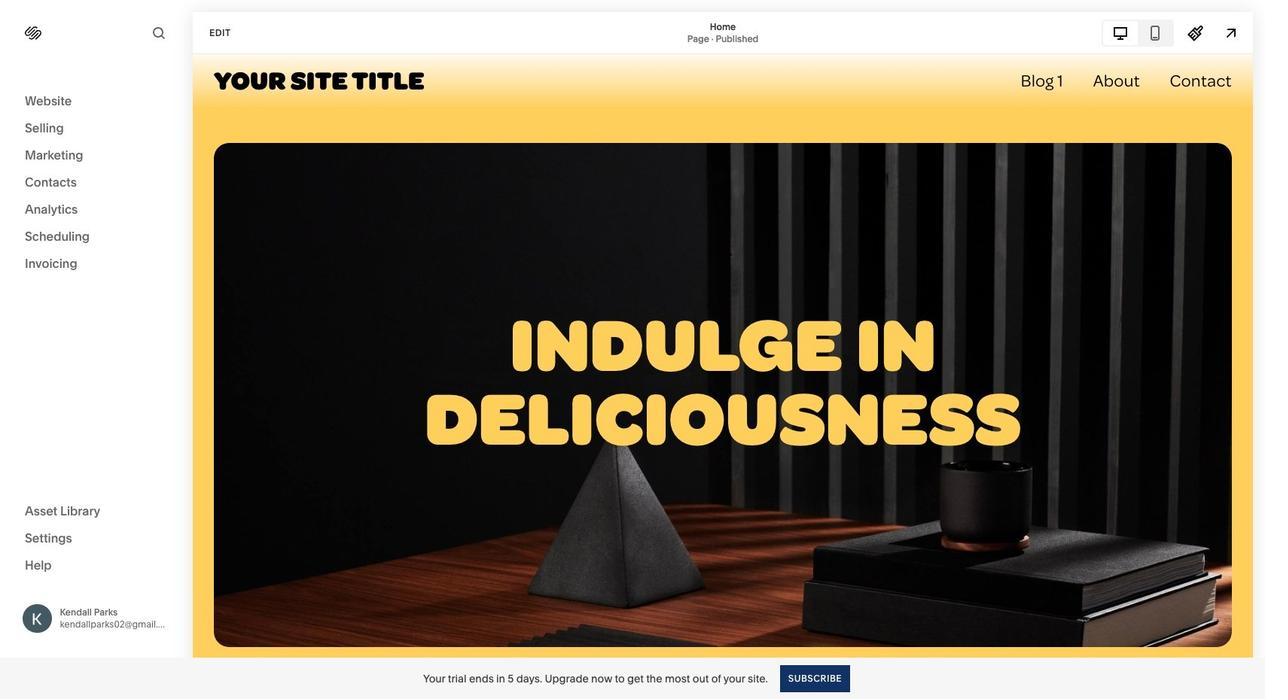 Task type: vqa. For each thing, say whether or not it's contained in the screenshot.
the blog image
no



Task type: locate. For each thing, give the bounding box(es) containing it.
logo squarespace image
[[25, 25, 41, 41]]

site preview image
[[1224, 24, 1240, 41]]

tab list
[[1104, 21, 1173, 45]]



Task type: describe. For each thing, give the bounding box(es) containing it.
style image
[[1188, 24, 1205, 41]]

mobile image
[[1147, 24, 1164, 41]]

desktop image
[[1113, 24, 1129, 41]]

search image
[[151, 25, 167, 41]]



